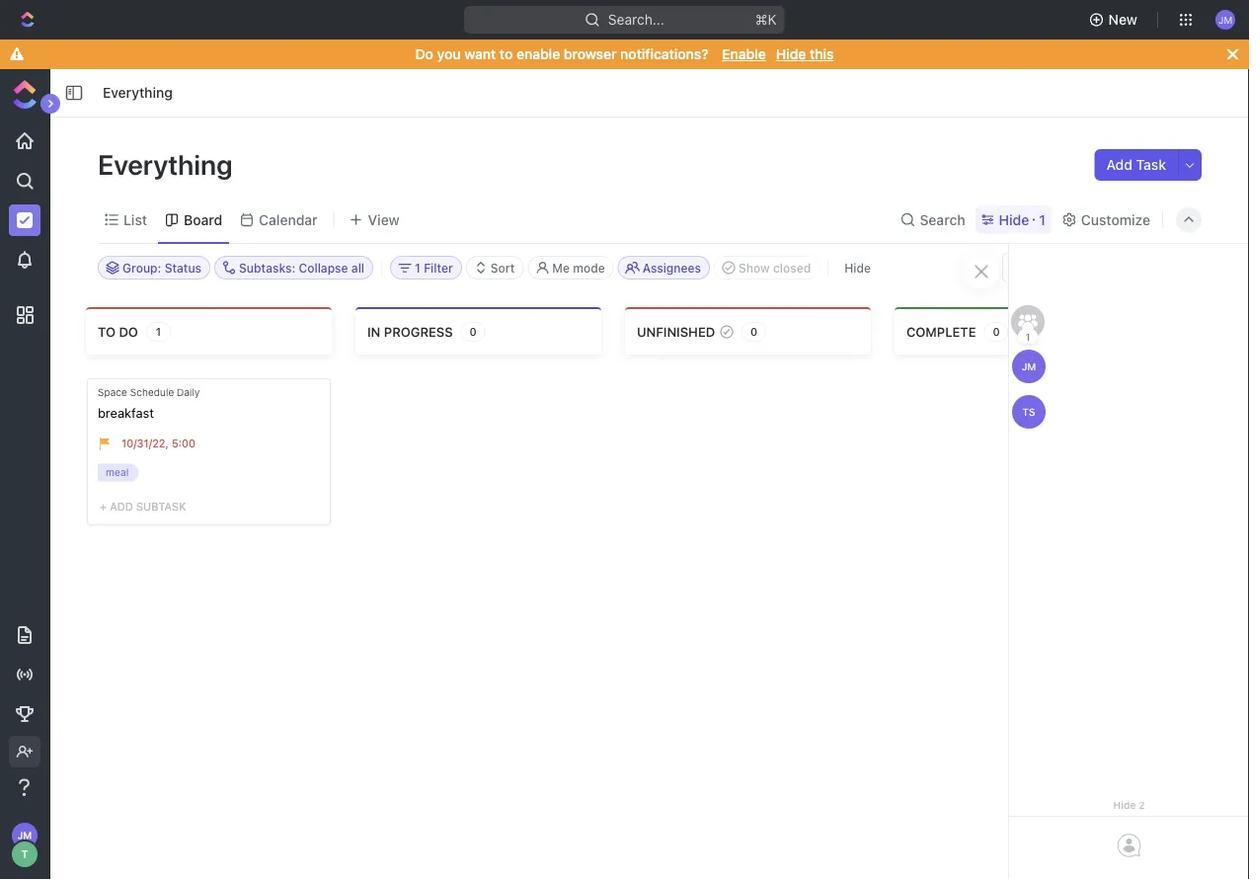 Task type: locate. For each thing, give the bounding box(es) containing it.
2 horizontal spatial jm
[[1219, 14, 1233, 25]]

2 vertical spatial jm
[[17, 830, 32, 841]]

status
[[165, 261, 202, 275]]

1 vertical spatial to
[[98, 324, 116, 339]]

new
[[1109, 11, 1138, 28]]

0 down show
[[751, 325, 758, 338]]

do
[[415, 46, 434, 62]]

new button
[[1081, 4, 1150, 36]]

add
[[1107, 157, 1133, 173], [110, 500, 133, 513]]

to right want
[[500, 46, 513, 62]]

sort
[[491, 261, 515, 275]]

jm inside jm "dropdown button"
[[1219, 14, 1233, 25]]

hide right closed
[[845, 261, 871, 275]]

do
[[119, 324, 138, 339]]

0 for complete
[[993, 325, 1000, 338]]

filter
[[424, 261, 453, 275]]

calendar link
[[255, 206, 318, 234]]

1 0 from the left
[[470, 325, 477, 338]]

to left do on the left top of page
[[98, 324, 116, 339]]

10/31/22
[[122, 437, 165, 450]]

add inside button
[[1107, 157, 1133, 173]]

breakfast
[[98, 405, 154, 420]]

jm button
[[1210, 4, 1242, 36]]

1 left filter
[[415, 261, 421, 275]]

hide left 2
[[1114, 799, 1136, 811]]

to do
[[98, 324, 138, 339]]

hide
[[776, 46, 806, 62], [999, 211, 1030, 228], [845, 261, 871, 275], [1114, 799, 1136, 811]]

space schedule daily breakfast
[[98, 386, 200, 420]]

0 right complete
[[993, 325, 1000, 338]]

group: status
[[122, 261, 202, 275]]

+
[[100, 500, 107, 513]]

daily
[[177, 386, 200, 398]]

subtasks: collapse all
[[239, 261, 365, 275]]

hide for hide 1
[[999, 211, 1030, 228]]

show
[[739, 261, 770, 275]]

search...
[[609, 11, 665, 28]]

1 horizontal spatial add
[[1107, 157, 1133, 173]]

⌘k
[[756, 11, 777, 28]]

10/31/22 , 5:00
[[122, 437, 196, 450]]

browser
[[564, 46, 617, 62]]

assignees button
[[618, 256, 710, 280]]

to
[[500, 46, 513, 62], [98, 324, 116, 339]]

5:00
[[172, 437, 196, 450]]

1 vertical spatial everything
[[98, 148, 239, 180]]

closed
[[773, 261, 811, 275]]

ts
[[1023, 406, 1036, 417]]

customize button
[[1056, 206, 1157, 234]]

me mode button
[[528, 256, 614, 280]]

2 horizontal spatial 0
[[993, 325, 1000, 338]]

meal
[[106, 467, 129, 478]]

enable
[[517, 46, 560, 62]]

meal button
[[98, 464, 143, 486]]

hide button
[[837, 256, 879, 280]]

0 horizontal spatial jm
[[17, 830, 32, 841]]

subtasks:
[[239, 261, 296, 275]]

0 for in progress
[[470, 325, 477, 338]]

0 vertical spatial jm
[[1219, 14, 1233, 25]]

+ add subtask
[[100, 500, 186, 513]]

1 horizontal spatial to
[[500, 46, 513, 62]]

in progress
[[367, 324, 453, 339]]

list link
[[120, 206, 147, 234]]

progress
[[384, 324, 453, 339]]

0 right progress
[[470, 325, 477, 338]]

1 right do on the left top of page
[[156, 325, 161, 338]]

0 horizontal spatial 0
[[470, 325, 477, 338]]

0 vertical spatial add
[[1107, 157, 1133, 173]]

unfinished
[[637, 324, 715, 339]]

0 horizontal spatial to
[[98, 324, 116, 339]]

hide inside button
[[845, 261, 871, 275]]

hide right search
[[999, 211, 1030, 228]]

everything
[[103, 84, 173, 101], [98, 148, 239, 180]]

add right +
[[110, 500, 133, 513]]

this
[[810, 46, 834, 62]]

customize
[[1081, 211, 1151, 228]]

hide for hide
[[845, 261, 871, 275]]

0
[[470, 325, 477, 338], [751, 325, 758, 338], [993, 325, 1000, 338]]

1 horizontal spatial 0
[[751, 325, 758, 338]]

jm
[[1219, 14, 1233, 25], [1022, 361, 1036, 372], [17, 830, 32, 841]]

1 filter button
[[390, 256, 462, 280]]

add left the 'task'
[[1107, 157, 1133, 173]]

1 filter
[[415, 261, 453, 275]]

in
[[367, 324, 381, 339]]

1 up ts
[[1026, 331, 1031, 342]]

complete
[[907, 324, 976, 339]]

3 0 from the left
[[993, 325, 1000, 338]]

0 horizontal spatial add
[[110, 500, 133, 513]]

1 horizontal spatial jm
[[1022, 361, 1036, 372]]

1
[[1039, 211, 1046, 228], [415, 261, 421, 275], [156, 325, 161, 338], [1026, 331, 1031, 342]]



Task type: vqa. For each thing, say whether or not it's contained in the screenshot.
1 within the "dropdown button"
yes



Task type: describe. For each thing, give the bounding box(es) containing it.
add task
[[1107, 157, 1167, 173]]

view button
[[342, 206, 407, 234]]

subtask
[[136, 500, 186, 513]]

board link
[[180, 206, 222, 234]]

1 inside 1 filter dropdown button
[[415, 261, 421, 275]]

mode
[[573, 261, 605, 275]]

2
[[1139, 799, 1146, 811]]

add task button
[[1095, 149, 1178, 181]]

view button
[[342, 197, 407, 243]]

sort button
[[466, 256, 524, 280]]

view
[[368, 211, 400, 228]]

want
[[464, 46, 496, 62]]

you
[[437, 46, 461, 62]]

hide for hide 2
[[1114, 799, 1136, 811]]

schedule
[[130, 386, 174, 398]]

hide 1
[[999, 211, 1046, 228]]

0 vertical spatial to
[[500, 46, 513, 62]]

show closed button
[[714, 256, 820, 280]]

notifications?
[[621, 46, 709, 62]]

t
[[21, 848, 28, 861]]

me mode
[[553, 261, 605, 275]]

enable
[[722, 46, 766, 62]]

Search tasks... text field
[[1004, 253, 1201, 283]]

1 vertical spatial jm
[[1022, 361, 1036, 372]]

everything link
[[98, 81, 178, 105]]

assignees
[[643, 261, 701, 275]]

board
[[184, 211, 222, 228]]

1 left customize button
[[1039, 211, 1046, 228]]

hide left the this
[[776, 46, 806, 62]]

search button
[[894, 206, 972, 234]]

group:
[[122, 261, 161, 275]]

2 0 from the left
[[751, 325, 758, 338]]

list
[[123, 211, 147, 228]]

1 vertical spatial add
[[110, 500, 133, 513]]

task
[[1137, 157, 1167, 173]]

show closed
[[739, 261, 811, 275]]

jm t
[[17, 830, 32, 861]]

calendar
[[259, 211, 318, 228]]

search
[[920, 211, 966, 228]]

do you want to enable browser notifications? enable hide this
[[415, 46, 834, 62]]

0 vertical spatial everything
[[103, 84, 173, 101]]

collapse
[[299, 261, 348, 275]]

,
[[165, 437, 169, 450]]

hide 2
[[1114, 799, 1146, 811]]

space
[[98, 386, 127, 398]]

all
[[352, 261, 365, 275]]

me
[[553, 261, 570, 275]]



